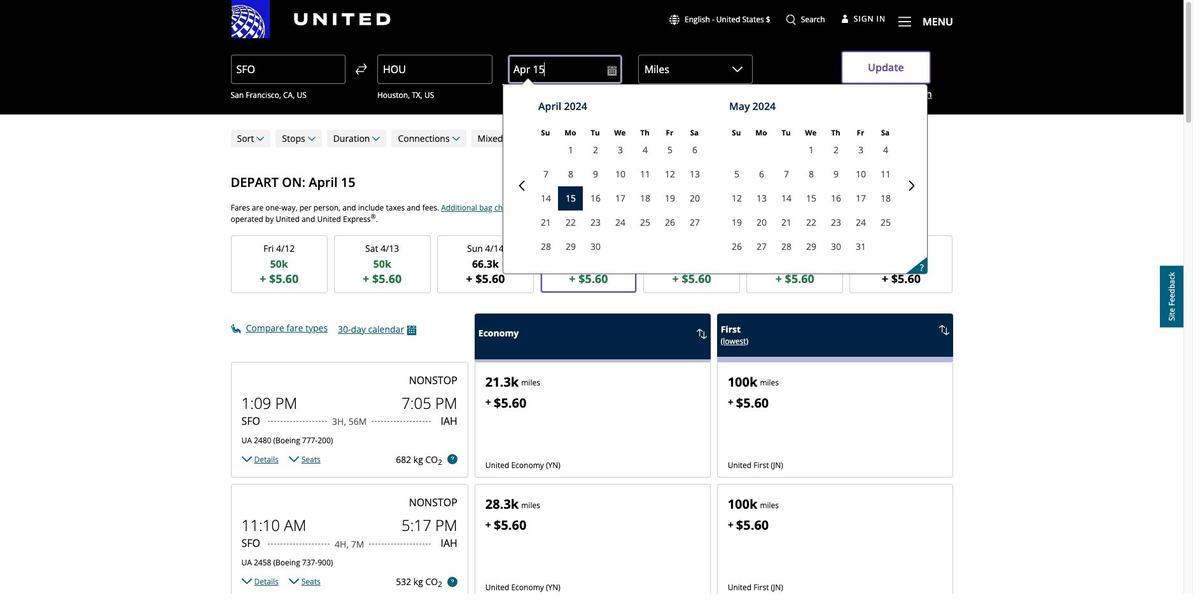 Task type: locate. For each thing, give the bounding box(es) containing it.
1 horizontal spatial sort by price image
[[939, 325, 950, 335]]

1 row from the top
[[231, 314, 953, 362]]

currently in english united states	$ enter to change image
[[670, 15, 680, 25]]

Date text field
[[508, 55, 623, 84]]

move forward to switch to the next month. image
[[907, 181, 917, 191]]

grid
[[231, 362, 953, 595]]

3 row from the top
[[231, 485, 953, 595]]

2 row from the top
[[231, 362, 953, 478]]

sort by price image
[[939, 325, 950, 335], [697, 329, 707, 340]]

None text field
[[486, 370, 700, 461], [728, 370, 943, 461], [486, 493, 700, 584], [728, 493, 943, 584], [486, 370, 700, 461], [728, 370, 943, 461], [486, 493, 700, 584], [728, 493, 943, 584]]

row
[[231, 314, 953, 362], [231, 362, 953, 478], [231, 485, 953, 595]]

0 horizontal spatial sort by price image
[[697, 329, 707, 340]]

To text field
[[378, 55, 493, 84]]



Task type: vqa. For each thing, say whether or not it's contained in the screenshot.
Move forward to switch to the next month. icon
yes



Task type: describe. For each thing, give the bounding box(es) containing it.
calendar application
[[507, 85, 1194, 283]]

move backward to switch to the previous month. image
[[517, 181, 527, 191]]

From text field
[[231, 55, 346, 84]]

united logo link to homepage image
[[232, 0, 391, 38]]



